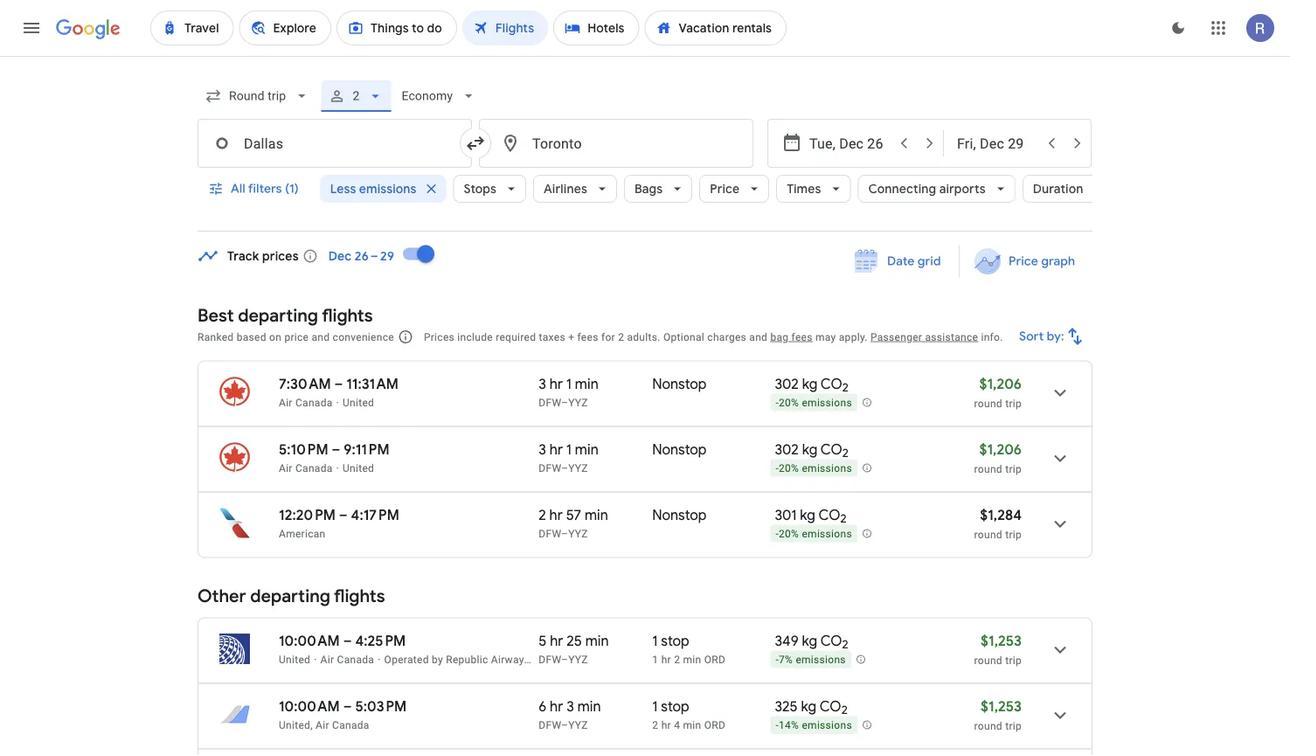Task type: vqa. For each thing, say whether or not it's contained in the screenshot.
bottom ORD
yes



Task type: describe. For each thing, give the bounding box(es) containing it.
-14% emissions
[[776, 719, 852, 732]]

sort
[[1019, 329, 1044, 344]]

convenience
[[333, 331, 394, 343]]

dfw for 9:11 pm
[[539, 462, 561, 474]]

total duration 5 hr 25 min. element
[[539, 632, 652, 652]]

duration
[[1033, 181, 1083, 197]]

less
[[330, 181, 356, 197]]

10:00 am – 5:03 pm united, air canada
[[279, 697, 407, 731]]

american
[[279, 527, 326, 540]]

hr for 9:11 pm
[[550, 441, 563, 458]]

taxes
[[539, 331, 565, 343]]

+
[[568, 331, 574, 343]]

price for price
[[710, 181, 740, 197]]

2 inside 325 kg co 2
[[841, 703, 848, 718]]

$1,253 round trip for 325
[[974, 697, 1022, 732]]

prices
[[262, 248, 299, 264]]

hr for 4:17 pm
[[549, 506, 563, 524]]

57
[[566, 506, 581, 524]]

air down 7:30 am text box
[[279, 396, 293, 409]]

$1,206 for 7:30 am – 11:31 am
[[979, 375, 1022, 393]]

united,
[[279, 719, 313, 731]]

2 button
[[321, 75, 391, 117]]

min inside 1 stop 1 hr 2 min ord
[[683, 653, 701, 666]]

emissions for 11:31 am
[[802, 397, 852, 409]]

price
[[284, 331, 309, 343]]

all filters (1) button
[[198, 168, 313, 210]]

3 for 11:31 am
[[539, 375, 546, 393]]

nonstop for 11:31 am
[[652, 375, 707, 393]]

by
[[432, 653, 443, 666]]

find the best price region
[[198, 233, 1093, 291]]

– inside the "5 hr 25 min dfw – yyz"
[[561, 653, 568, 666]]

nonstop flight. element for 7:30 am – 11:31 am
[[652, 375, 707, 395]]

-20% emissions for 11:31 am
[[776, 397, 852, 409]]

Arrival time: 11:31 AM. text field
[[346, 375, 399, 393]]

grid
[[918, 253, 941, 269]]

less emissions
[[330, 181, 417, 197]]

airlines
[[544, 181, 587, 197]]

express
[[591, 653, 630, 666]]

graph
[[1041, 253, 1075, 269]]

may
[[815, 331, 836, 343]]

2 hr 57 min dfw – yyz
[[539, 506, 608, 540]]

- for 7:30 am – 11:31 am
[[776, 397, 779, 409]]

349 kg co 2
[[775, 632, 848, 652]]

$1,206 for 5:10 pm – 9:11 pm
[[979, 441, 1022, 458]]

min for 11:31 am
[[575, 375, 598, 393]]

7:30 am
[[279, 375, 331, 393]]

1 stop 1 hr 2 min ord
[[652, 632, 726, 666]]

main content containing best departing flights
[[198, 233, 1093, 755]]

less emissions button
[[320, 168, 446, 210]]

adults.
[[627, 331, 660, 343]]

– inside 10:00 am – 5:03 pm united, air canada
[[343, 697, 352, 715]]

yyz for 11:31 am
[[568, 396, 588, 409]]

hr for 11:31 am
[[550, 375, 563, 393]]

trip for 7:30 am – 11:31 am
[[1005, 397, 1022, 409]]

20% for 9:11 pm
[[779, 463, 799, 475]]

flight details. leaves dallas/fort worth international airport at 10:00 am on tuesday, december 26 and arrives at toronto pearson international airport at 4:25 pm on tuesday, december 26. image
[[1039, 629, 1081, 671]]

co for 10:00 am – 4:25 pm
[[820, 632, 842, 650]]

stop for 6 hr 3 min
[[661, 697, 689, 715]]

change appearance image
[[1157, 7, 1199, 49]]

canada inside 10:00 am – 5:03 pm united, air canada
[[332, 719, 369, 731]]

times
[[787, 181, 821, 197]]

track
[[227, 248, 259, 264]]

price graph button
[[963, 246, 1089, 277]]

united down 25
[[557, 653, 588, 666]]

3 hr 1 min dfw – yyz for 9:11 pm
[[539, 441, 598, 474]]

14%
[[779, 719, 799, 732]]

5:10 pm
[[279, 441, 328, 458]]

round for 4:25 pm
[[974, 654, 1002, 666]]

optional
[[663, 331, 705, 343]]

1 for total duration 3 hr 1 min. element related to 9:11 pm
[[566, 441, 572, 458]]

operated by republic airways dba united express
[[384, 653, 630, 666]]

canada down 5:10 pm
[[295, 462, 333, 474]]

dfw for 4:25 pm
[[539, 653, 561, 666]]

5 - from the top
[[776, 719, 779, 732]]

2 inside popup button
[[352, 89, 360, 103]]

9:11 pm
[[344, 441, 390, 458]]

based
[[237, 331, 266, 343]]

5 trip from the top
[[1005, 720, 1022, 732]]

- for 10:00 am – 4:25 pm
[[776, 654, 779, 666]]

learn more about tracked prices image
[[302, 248, 318, 264]]

min for 5:03 pm
[[577, 697, 601, 715]]

by:
[[1047, 329, 1065, 344]]

301
[[775, 506, 797, 524]]

ranked based on price and convenience
[[198, 331, 394, 343]]

– right 7:30 am text box
[[334, 375, 343, 393]]

hr inside 1 stop 2 hr 4 min ord
[[661, 719, 671, 731]]

$1,253 round trip for 349
[[974, 632, 1022, 666]]

airways
[[491, 653, 530, 666]]

leaves dallas/fort worth international airport at 5:10 pm on tuesday, december 26 and arrives at toronto pearson international airport at 9:11 pm on tuesday, december 26. element
[[279, 441, 390, 458]]

5
[[539, 632, 547, 650]]

ord for 349
[[704, 653, 726, 666]]

6 hr 3 min dfw – yyz
[[539, 697, 601, 731]]

3 hr 1 min dfw – yyz for 11:31 am
[[539, 375, 598, 409]]

emissions for 9:11 pm
[[802, 463, 852, 475]]

dec
[[328, 248, 352, 264]]

leaves dallas/fort worth international airport at 10:00 am on tuesday, december 26 and arrives at toronto pearson international airport at 5:03 pm on tuesday, december 26. element
[[279, 697, 407, 715]]

1 stop 2 hr 4 min ord
[[652, 697, 726, 731]]

co inside 325 kg co 2
[[820, 697, 841, 715]]

price for price graph
[[1008, 253, 1038, 269]]

3 -20% emissions from the top
[[776, 528, 852, 540]]

leaves dallas/fort worth international airport at 10:00 am on tuesday, december 26 and arrives at toronto pearson international airport at 4:25 pm on tuesday, december 26. element
[[279, 632, 406, 650]]

connecting airports
[[868, 181, 986, 197]]

-20% emissions for 9:11 pm
[[776, 463, 852, 475]]

$1,284
[[980, 506, 1022, 524]]

round for 9:11 pm
[[974, 463, 1002, 475]]

republic
[[446, 653, 488, 666]]

1206 US dollars text field
[[979, 441, 1022, 458]]

min for 9:11 pm
[[575, 441, 598, 458]]

yyz inside 6 hr 3 min dfw – yyz
[[568, 719, 588, 731]]

5 hr 25 min dfw – yyz
[[539, 632, 609, 666]]

4:17 pm
[[351, 506, 399, 524]]

trip for 10:00 am – 4:25 pm
[[1005, 654, 1022, 666]]

3 20% from the top
[[779, 528, 799, 540]]

air down 5:10 pm text field
[[279, 462, 293, 474]]

Arrival time: 5:03 PM. text field
[[355, 697, 407, 715]]

10:00 am – 4:25 pm
[[279, 632, 406, 650]]

airports
[[939, 181, 986, 197]]

emissions for 4:17 pm
[[802, 528, 852, 540]]

learn more about ranking image
[[398, 329, 413, 345]]

- for 5:10 pm – 9:11 pm
[[776, 463, 779, 475]]

Arrival time: 9:11 PM. text field
[[344, 441, 390, 458]]

connecting airports button
[[858, 168, 1015, 210]]

bag
[[770, 331, 789, 343]]

2 fees from the left
[[791, 331, 813, 343]]

total duration 3 hr 1 min. element for 9:11 pm
[[539, 441, 652, 461]]

-7% emissions
[[776, 654, 846, 666]]

united down 9:11 pm on the left bottom of the page
[[343, 462, 374, 474]]

1 fees from the left
[[577, 331, 598, 343]]

flights for best departing flights
[[322, 304, 373, 326]]

5:10 pm – 9:11 pm
[[279, 441, 390, 458]]

required
[[496, 331, 536, 343]]

Departure time: 5:10 PM. text field
[[279, 441, 328, 458]]

sort by:
[[1019, 329, 1065, 344]]

1284 US dollars text field
[[980, 506, 1022, 524]]

best
[[198, 304, 234, 326]]

stops button
[[453, 168, 526, 210]]

325
[[775, 697, 798, 715]]

3 - from the top
[[776, 528, 779, 540]]

passenger
[[871, 331, 922, 343]]

united down 11:31 am
[[343, 396, 374, 409]]

prices
[[424, 331, 455, 343]]

include
[[457, 331, 493, 343]]

bag fees button
[[770, 331, 813, 343]]

flights for other departing flights
[[334, 585, 385, 607]]

6
[[539, 697, 547, 715]]

trip for 5:10 pm – 9:11 pm
[[1005, 463, 1022, 475]]

filters
[[248, 181, 282, 197]]

yyz inside '2 hr 57 min dfw – yyz'
[[568, 527, 588, 540]]

min inside 1 stop 2 hr 4 min ord
[[683, 719, 701, 731]]

12:20 pm – 4:17 pm american
[[279, 506, 399, 540]]

12:20 pm
[[279, 506, 336, 524]]

Departure time: 10:00 AM. text field
[[279, 632, 340, 650]]

emissions inside popup button
[[359, 181, 417, 197]]

dec 26 – 29
[[328, 248, 394, 264]]

301 kg co 2
[[775, 506, 847, 526]]

for
[[601, 331, 615, 343]]

flight details. leaves dallas/fort worth international airport at 7:30 am on tuesday, december 26 and arrives at toronto pearson international airport at 11:31 am on tuesday, december 26. image
[[1039, 372, 1081, 414]]

date
[[887, 253, 915, 269]]

hr for 5:03 pm
[[550, 697, 563, 715]]

Arrival time: 4:25 PM. text field
[[355, 632, 406, 650]]

trip inside $1,284 round trip
[[1005, 528, 1022, 541]]

2 and from the left
[[749, 331, 768, 343]]

3 nonstop flight. element from the top
[[652, 506, 707, 527]]

dfw inside '2 hr 57 min dfw – yyz'
[[539, 527, 561, 540]]

7:30 am – 11:31 am
[[279, 375, 399, 393]]

2 vertical spatial air canada
[[320, 653, 374, 666]]

1 up layover (1 of 1) is a 1 hr 2 min layover at o'hare international airport in chicago. element
[[652, 632, 658, 650]]

date grid button
[[842, 246, 955, 277]]

2 inside '2 hr 57 min dfw – yyz'
[[539, 506, 546, 524]]

3 for 9:11 pm
[[539, 441, 546, 458]]



Task type: locate. For each thing, give the bounding box(es) containing it.
1 for total duration 3 hr 1 min. element for 11:31 am
[[566, 375, 572, 393]]

1 down "+"
[[566, 375, 572, 393]]

operated
[[384, 653, 429, 666]]

bags
[[634, 181, 663, 197]]

all
[[231, 181, 245, 197]]

3 nonstop from the top
[[652, 506, 707, 524]]

air canada for 5:10 pm
[[279, 462, 333, 474]]

$1,206 down the sort
[[979, 375, 1022, 393]]

3 round from the top
[[974, 528, 1002, 541]]

air canada down leaves dallas/fort worth international airport at 10:00 am on tuesday, december 26 and arrives at toronto pearson international airport at 4:25 pm on tuesday, december 26. element
[[320, 653, 374, 666]]

10:00 am up united,
[[279, 697, 340, 715]]

10:00 am down other departing flights
[[279, 632, 340, 650]]

2 302 kg co 2 from the top
[[775, 441, 849, 461]]

yyz down 57
[[568, 527, 588, 540]]

302 up 301
[[775, 441, 799, 458]]

0 vertical spatial flights
[[322, 304, 373, 326]]

2 3 hr 1 min dfw – yyz from the top
[[539, 441, 598, 474]]

nonstop flight. element
[[652, 375, 707, 395], [652, 441, 707, 461], [652, 506, 707, 527]]

4 - from the top
[[776, 654, 779, 666]]

departing for best
[[238, 304, 318, 326]]

1 vertical spatial $1,206 round trip
[[974, 441, 1022, 475]]

1253 US dollars text field
[[981, 632, 1022, 650]]

5 yyz from the top
[[568, 719, 588, 731]]

$1,253 round trip left flight details. leaves dallas/fort worth international airport at 10:00 am on tuesday, december 26 and arrives at toronto pearson international airport at 5:03 pm on tuesday, december 26. icon on the bottom right
[[974, 697, 1022, 732]]

flight details. leaves dallas/fort worth international airport at 10:00 am on tuesday, december 26 and arrives at toronto pearson international airport at 5:03 pm on tuesday, december 26. image
[[1039, 694, 1081, 736]]

302 kg co 2 for 11:31 am
[[775, 375, 849, 395]]

emissions right less
[[359, 181, 417, 197]]

flight details. leaves dallas/fort worth international airport at 12:20 pm on tuesday, december 26 and arrives at toronto pearson international airport at 4:17 pm on tuesday, december 26. image
[[1039, 503, 1081, 545]]

4 trip from the top
[[1005, 654, 1022, 666]]

dfw up '2 hr 57 min dfw – yyz'
[[539, 462, 561, 474]]

3 hr 1 min dfw – yyz up 57
[[539, 441, 598, 474]]

price inside button
[[1008, 253, 1038, 269]]

1 stop from the top
[[661, 632, 689, 650]]

20% down 301
[[779, 528, 799, 540]]

ord inside 1 stop 1 hr 2 min ord
[[704, 653, 726, 666]]

0 horizontal spatial and
[[312, 331, 330, 343]]

ord inside 1 stop 2 hr 4 min ord
[[704, 719, 726, 731]]

nonstop
[[652, 375, 707, 393], [652, 441, 707, 458], [652, 506, 707, 524]]

-20% emissions
[[776, 397, 852, 409], [776, 463, 852, 475], [776, 528, 852, 540]]

2 vertical spatial 3
[[566, 697, 574, 715]]

None field
[[198, 80, 318, 112], [394, 80, 484, 112], [198, 80, 318, 112], [394, 80, 484, 112]]

1 vertical spatial 1 stop flight. element
[[652, 697, 689, 718]]

sort by: button
[[1012, 316, 1093, 357]]

hr inside '2 hr 57 min dfw – yyz'
[[549, 506, 563, 524]]

- down 349
[[776, 654, 779, 666]]

and right price
[[312, 331, 330, 343]]

2 vertical spatial nonstop
[[652, 506, 707, 524]]

7%
[[779, 654, 793, 666]]

yyz
[[568, 396, 588, 409], [568, 462, 588, 474], [568, 527, 588, 540], [568, 653, 588, 666], [568, 719, 588, 731]]

emissions for 4:25 pm
[[796, 654, 846, 666]]

3 trip from the top
[[1005, 528, 1022, 541]]

$1,206
[[979, 375, 1022, 393], [979, 441, 1022, 458]]

1 vertical spatial $1,253
[[981, 697, 1022, 715]]

yyz down 25
[[568, 653, 588, 666]]

hr inside 1 stop 1 hr 2 min ord
[[661, 653, 671, 666]]

layover (1 of 1) is a 2 hr 4 min layover at o'hare international airport in chicago. element
[[652, 718, 766, 732]]

4 yyz from the top
[[568, 653, 588, 666]]

1 nonstop from the top
[[652, 375, 707, 393]]

co for 7:30 am – 11:31 am
[[821, 375, 842, 393]]

stop for 5 hr 25 min
[[661, 632, 689, 650]]

hr inside 6 hr 3 min dfw – yyz
[[550, 697, 563, 715]]

Arrival time: 4:17 PM. text field
[[351, 506, 399, 524]]

price
[[710, 181, 740, 197], [1008, 253, 1038, 269]]

1 up layover (1 of 1) is a 2 hr 4 min layover at o'hare international airport in chicago. element
[[652, 697, 658, 715]]

1 vertical spatial 302
[[775, 441, 799, 458]]

Departure time: 7:30 AM. text field
[[279, 375, 331, 393]]

kg inside 349 kg co 2
[[802, 632, 817, 650]]

hr right 5
[[550, 632, 563, 650]]

0 vertical spatial $1,206
[[979, 375, 1022, 393]]

dfw
[[539, 396, 561, 409], [539, 462, 561, 474], [539, 527, 561, 540], [539, 653, 561, 666], [539, 719, 561, 731]]

2 vertical spatial -20% emissions
[[776, 528, 852, 540]]

1 $1,253 round trip from the top
[[974, 632, 1022, 666]]

2 vertical spatial nonstop flight. element
[[652, 506, 707, 527]]

leaves dallas/fort worth international airport at 12:20 pm on tuesday, december 26 and arrives at toronto pearson international airport at 4:17 pm on tuesday, december 26. element
[[279, 506, 399, 524]]

total duration 3 hr 1 min. element up 'total duration 2 hr 57 min.' element
[[539, 441, 652, 461]]

min inside the "5 hr 25 min dfw – yyz"
[[585, 632, 609, 650]]

1 vertical spatial air canada
[[279, 462, 333, 474]]

fees
[[577, 331, 598, 343], [791, 331, 813, 343]]

2 1 stop flight. element from the top
[[652, 697, 689, 718]]

stop inside 1 stop 1 hr 2 min ord
[[661, 632, 689, 650]]

4:25 pm
[[355, 632, 406, 650]]

1 10:00 am from the top
[[279, 632, 340, 650]]

3 inside 6 hr 3 min dfw – yyz
[[566, 697, 574, 715]]

trip down $1,253 text field
[[1005, 720, 1022, 732]]

302 for 11:31 am
[[775, 375, 799, 393]]

-20% emissions down may
[[776, 397, 852, 409]]

– inside '2 hr 57 min dfw – yyz'
[[561, 527, 568, 540]]

track prices
[[227, 248, 299, 264]]

1 ord from the top
[[704, 653, 726, 666]]

$1,253
[[981, 632, 1022, 650], [981, 697, 1022, 715]]

kg up -14% emissions
[[801, 697, 816, 715]]

canada down leaves dallas/fort worth international airport at 10:00 am on tuesday, december 26 and arrives at toronto pearson international airport at 5:03 pm on tuesday, december 26. element
[[332, 719, 369, 731]]

flights up the 'convenience'
[[322, 304, 373, 326]]

1 vertical spatial 10:00 am
[[279, 697, 340, 715]]

min for 4:17 pm
[[585, 506, 608, 524]]

2 10:00 am from the top
[[279, 697, 340, 715]]

co inside 301 kg co 2
[[818, 506, 840, 524]]

20% for 11:31 am
[[779, 397, 799, 409]]

1 trip from the top
[[1005, 397, 1022, 409]]

nonstop flight. element for 5:10 pm – 9:11 pm
[[652, 441, 707, 461]]

4 dfw from the top
[[539, 653, 561, 666]]

passenger assistance button
[[871, 331, 978, 343]]

co
[[821, 375, 842, 393], [821, 441, 842, 458], [818, 506, 840, 524], [820, 632, 842, 650], [820, 697, 841, 715]]

none search field containing all filters (1)
[[198, 75, 1113, 232]]

- down 301
[[776, 528, 779, 540]]

1
[[566, 375, 572, 393], [566, 441, 572, 458], [652, 632, 658, 650], [652, 653, 658, 666], [652, 697, 658, 715]]

main menu image
[[21, 17, 42, 38]]

1 vertical spatial $1,206
[[979, 441, 1022, 458]]

flights
[[322, 304, 373, 326], [334, 585, 385, 607]]

3 hr 1 min dfw – yyz down "+"
[[539, 375, 598, 409]]

- down bag
[[776, 397, 779, 409]]

0 vertical spatial 1 stop flight. element
[[652, 632, 689, 652]]

kg
[[802, 375, 817, 393], [802, 441, 817, 458], [800, 506, 815, 524], [802, 632, 817, 650], [801, 697, 816, 715]]

Departure time: 12:20 PM. text field
[[279, 506, 336, 524]]

1 302 from the top
[[775, 375, 799, 393]]

1 for 1 stop flight. element for 5 hr 25 min
[[652, 653, 658, 666]]

- up 301
[[776, 463, 779, 475]]

1 vertical spatial nonstop flight. element
[[652, 441, 707, 461]]

0 horizontal spatial fees
[[577, 331, 598, 343]]

1 stop flight. element for 6 hr 3 min
[[652, 697, 689, 718]]

dfw inside 6 hr 3 min dfw – yyz
[[539, 719, 561, 731]]

$1,284 round trip
[[974, 506, 1022, 541]]

3 yyz from the top
[[568, 527, 588, 540]]

1 vertical spatial 3
[[539, 441, 546, 458]]

emissions up 301 kg co 2
[[802, 463, 852, 475]]

- down 325
[[776, 719, 779, 732]]

1 total duration 3 hr 1 min. element from the top
[[539, 375, 652, 395]]

united down 10:00 am text box
[[279, 653, 310, 666]]

co up -14% emissions
[[820, 697, 841, 715]]

1 vertical spatial stop
[[661, 697, 689, 715]]

1 vertical spatial $1,253 round trip
[[974, 697, 1022, 732]]

$1,206 round trip up $1,284
[[974, 441, 1022, 475]]

0 vertical spatial nonstop
[[652, 375, 707, 393]]

round down $1,284
[[974, 528, 1002, 541]]

1 dfw from the top
[[539, 396, 561, 409]]

2 $1,206 from the top
[[979, 441, 1022, 458]]

hr right express
[[661, 653, 671, 666]]

0 vertical spatial 3
[[539, 375, 546, 393]]

hr down taxes
[[550, 375, 563, 393]]

total duration 3 hr 1 min. element for 11:31 am
[[539, 375, 652, 395]]

nonstop for 9:11 pm
[[652, 441, 707, 458]]

4
[[674, 719, 680, 731]]

1 -20% emissions from the top
[[776, 397, 852, 409]]

302 for 9:11 pm
[[775, 441, 799, 458]]

kg for 10:00 am – 4:25 pm
[[802, 632, 817, 650]]

layover (1 of 1) is a 1 hr 2 min layover at o'hare international airport in chicago. element
[[652, 652, 766, 666]]

0 vertical spatial 20%
[[779, 397, 799, 409]]

min inside '2 hr 57 min dfw – yyz'
[[585, 506, 608, 524]]

round inside $1,284 round trip
[[974, 528, 1002, 541]]

1 $1,206 round trip from the top
[[974, 375, 1022, 409]]

3 dfw from the top
[[539, 527, 561, 540]]

– down "+"
[[561, 396, 568, 409]]

$1,253 round trip up $1,253 text field
[[974, 632, 1022, 666]]

ord for 325
[[704, 719, 726, 731]]

1 horizontal spatial fees
[[791, 331, 813, 343]]

emissions
[[359, 181, 417, 197], [802, 397, 852, 409], [802, 463, 852, 475], [802, 528, 852, 540], [796, 654, 846, 666], [802, 719, 852, 732]]

3 right "6"
[[566, 697, 574, 715]]

0 vertical spatial 302
[[775, 375, 799, 393]]

5 round from the top
[[974, 720, 1002, 732]]

fees right bag
[[791, 331, 813, 343]]

302 kg co 2 for 9:11 pm
[[775, 441, 849, 461]]

round down $1,206 text field
[[974, 397, 1002, 409]]

302 kg co 2 down may
[[775, 375, 849, 395]]

1 vertical spatial price
[[1008, 253, 1038, 269]]

1 1 stop flight. element from the top
[[652, 632, 689, 652]]

2 inside 301 kg co 2
[[840, 511, 847, 526]]

0 vertical spatial $1,253
[[981, 632, 1022, 650]]

leaves dallas/fort worth international airport at 7:30 am on tuesday, december 26 and arrives at toronto pearson international airport at 11:31 am on tuesday, december 26. element
[[279, 375, 399, 393]]

5:03 pm
[[355, 697, 407, 715]]

2 - from the top
[[776, 463, 779, 475]]

price left graph at the top
[[1008, 253, 1038, 269]]

stop up layover (1 of 1) is a 1 hr 2 min layover at o'hare international airport in chicago. element
[[661, 632, 689, 650]]

2 ord from the top
[[704, 719, 726, 731]]

1 vertical spatial ord
[[704, 719, 726, 731]]

$1,253 round trip
[[974, 632, 1022, 666], [974, 697, 1022, 732]]

2 vertical spatial 20%
[[779, 528, 799, 540]]

times button
[[776, 168, 851, 210]]

– down total duration 6 hr 3 min. element
[[561, 719, 568, 731]]

2 inside 1 stop 1 hr 2 min ord
[[674, 653, 680, 666]]

0 vertical spatial departing
[[238, 304, 318, 326]]

2 inside 349 kg co 2
[[842, 637, 848, 652]]

hr left 4
[[661, 719, 671, 731]]

0 vertical spatial -20% emissions
[[776, 397, 852, 409]]

air canada for 7:30 am
[[279, 396, 333, 409]]

0 vertical spatial nonstop flight. element
[[652, 375, 707, 395]]

air canada
[[279, 396, 333, 409], [279, 462, 333, 474], [320, 653, 374, 666]]

kg down may
[[802, 375, 817, 393]]

emissions down 325 kg co 2 on the right of the page
[[802, 719, 852, 732]]

1 vertical spatial 20%
[[779, 463, 799, 475]]

– inside the 12:20 pm – 4:17 pm american
[[339, 506, 348, 524]]

departing up on
[[238, 304, 318, 326]]

1 vertical spatial nonstop
[[652, 441, 707, 458]]

1 round from the top
[[974, 397, 1002, 409]]

kg inside 301 kg co 2
[[800, 506, 815, 524]]

other
[[198, 585, 246, 607]]

co up 301 kg co 2
[[821, 441, 842, 458]]

Return text field
[[957, 120, 1037, 167]]

2
[[352, 89, 360, 103], [618, 331, 624, 343], [842, 380, 849, 395], [842, 446, 849, 461], [539, 506, 546, 524], [840, 511, 847, 526], [842, 637, 848, 652], [674, 653, 680, 666], [841, 703, 848, 718], [652, 719, 658, 731]]

main content
[[198, 233, 1093, 755]]

$1,206 round trip
[[974, 375, 1022, 409], [974, 441, 1022, 475]]

2 nonstop flight. element from the top
[[652, 441, 707, 461]]

$1,206 round trip for 9:11 pm
[[974, 441, 1022, 475]]

$1,253 for 349
[[981, 632, 1022, 650]]

date grid
[[887, 253, 941, 269]]

flights up leaves dallas/fort worth international airport at 10:00 am on tuesday, december 26 and arrives at toronto pearson international airport at 4:25 pm on tuesday, december 26. element
[[334, 585, 385, 607]]

0 vertical spatial 3 hr 1 min dfw – yyz
[[539, 375, 598, 409]]

on
[[269, 331, 282, 343]]

price inside 'popup button'
[[710, 181, 740, 197]]

– left 5:03 pm
[[343, 697, 352, 715]]

– down 57
[[561, 527, 568, 540]]

trip down $1,206 text field
[[1005, 397, 1022, 409]]

flight details. leaves dallas/fort worth international airport at 5:10 pm on tuesday, december 26 and arrives at toronto pearson international airport at 9:11 pm on tuesday, december 26. image
[[1039, 437, 1081, 479]]

canada down leaves dallas/fort worth international airport at 10:00 am on tuesday, december 26 and arrives at toronto pearson international airport at 4:25 pm on tuesday, december 26. element
[[337, 653, 374, 666]]

canada down 7:30 am text box
[[295, 396, 333, 409]]

air down 10:00 am – 4:25 pm
[[320, 653, 334, 666]]

0 vertical spatial ord
[[704, 653, 726, 666]]

other departing flights
[[198, 585, 385, 607]]

airlines button
[[533, 168, 617, 210]]

1 302 kg co 2 from the top
[[775, 375, 849, 395]]

total duration 3 hr 1 min. element down for
[[539, 375, 652, 395]]

2 round from the top
[[974, 463, 1002, 475]]

1 vertical spatial 3 hr 1 min dfw – yyz
[[539, 441, 598, 474]]

26 – 29
[[355, 248, 394, 264]]

loading results progress bar
[[0, 56, 1290, 59]]

kg right 301
[[800, 506, 815, 524]]

1 and from the left
[[312, 331, 330, 343]]

emissions down 301 kg co 2
[[802, 528, 852, 540]]

302 kg co 2 up 301 kg co 2
[[775, 441, 849, 461]]

bags button
[[624, 168, 692, 210]]

trip down $1,284
[[1005, 528, 1022, 541]]

1206 US dollars text field
[[979, 375, 1022, 393]]

departing for other
[[250, 585, 330, 607]]

Departure text field
[[809, 120, 890, 167]]

1 vertical spatial total duration 3 hr 1 min. element
[[539, 441, 652, 461]]

2 -20% emissions from the top
[[776, 463, 852, 475]]

trip down 1253 us dollars text box
[[1005, 654, 1022, 666]]

$1,206 left flight details. leaves dallas/fort worth international airport at 5:10 pm on tuesday, december 26 and arrives at toronto pearson international airport at 9:11 pm on tuesday, december 26. image at the right bottom of page
[[979, 441, 1022, 458]]

stop
[[661, 632, 689, 650], [661, 697, 689, 715]]

0 vertical spatial air canada
[[279, 396, 333, 409]]

1 nonstop flight. element from the top
[[652, 375, 707, 395]]

stop up 4
[[661, 697, 689, 715]]

1253 US dollars text field
[[981, 697, 1022, 715]]

all filters (1)
[[231, 181, 299, 197]]

2 dfw from the top
[[539, 462, 561, 474]]

round
[[974, 397, 1002, 409], [974, 463, 1002, 475], [974, 528, 1002, 541], [974, 654, 1002, 666], [974, 720, 1002, 732]]

yyz for 4:25 pm
[[568, 653, 588, 666]]

0 vertical spatial 302 kg co 2
[[775, 375, 849, 395]]

1 right express
[[652, 653, 658, 666]]

yyz inside the "5 hr 25 min dfw – yyz"
[[568, 653, 588, 666]]

-20% emissions down 301 kg co 2
[[776, 528, 852, 540]]

10:00 am inside 10:00 am – 5:03 pm united, air canada
[[279, 697, 340, 715]]

1 stop flight. element for 5 hr 25 min
[[652, 632, 689, 652]]

hr inside the "5 hr 25 min dfw – yyz"
[[550, 632, 563, 650]]

$1,206 round trip for 11:31 am
[[974, 375, 1022, 409]]

(1)
[[285, 181, 299, 197]]

10:00 am
[[279, 632, 340, 650], [279, 697, 340, 715]]

2 inside 1 stop 2 hr 4 min ord
[[652, 719, 658, 731]]

2 $1,253 from the top
[[981, 697, 1022, 715]]

dfw inside the "5 hr 25 min dfw – yyz"
[[539, 653, 561, 666]]

air canada down 5:10 pm
[[279, 462, 333, 474]]

air down departure time: 10:00 am. text field
[[316, 719, 329, 731]]

dfw for 11:31 am
[[539, 396, 561, 409]]

1 vertical spatial departing
[[250, 585, 330, 607]]

1 $1,253 from the top
[[981, 632, 1022, 650]]

0 vertical spatial price
[[710, 181, 740, 197]]

total duration 2 hr 57 min. element
[[539, 506, 652, 527]]

0 vertical spatial $1,253 round trip
[[974, 632, 1022, 666]]

yyz down "+"
[[568, 396, 588, 409]]

emissions down 349 kg co 2 on the bottom of page
[[796, 654, 846, 666]]

kg for 5:10 pm – 9:11 pm
[[802, 441, 817, 458]]

1 yyz from the top
[[568, 396, 588, 409]]

10:00 am for 10:00 am – 5:03 pm united, air canada
[[279, 697, 340, 715]]

0 horizontal spatial price
[[710, 181, 740, 197]]

round for 11:31 am
[[974, 397, 1002, 409]]

min for 4:25 pm
[[585, 632, 609, 650]]

0 vertical spatial total duration 3 hr 1 min. element
[[539, 375, 652, 395]]

1 inside 1 stop 2 hr 4 min ord
[[652, 697, 658, 715]]

20% up 301
[[779, 463, 799, 475]]

–
[[334, 375, 343, 393], [561, 396, 568, 409], [332, 441, 340, 458], [561, 462, 568, 474], [339, 506, 348, 524], [561, 527, 568, 540], [343, 632, 352, 650], [561, 653, 568, 666], [343, 697, 352, 715], [561, 719, 568, 731]]

1 - from the top
[[776, 397, 779, 409]]

$1,253 for 325
[[981, 697, 1022, 715]]

– inside 6 hr 3 min dfw – yyz
[[561, 719, 568, 731]]

1 up 57
[[566, 441, 572, 458]]

349
[[775, 632, 799, 650]]

air
[[279, 396, 293, 409], [279, 462, 293, 474], [320, 653, 334, 666], [316, 719, 329, 731]]

$1,253 left flight details. leaves dallas/fort worth international airport at 10:00 am on tuesday, december 26 and arrives at toronto pearson international airport at 5:03 pm on tuesday, december 26. icon on the bottom right
[[981, 697, 1022, 715]]

1 3 hr 1 min dfw – yyz from the top
[[539, 375, 598, 409]]

1 vertical spatial 302 kg co 2
[[775, 441, 849, 461]]

ranked
[[198, 331, 234, 343]]

None text field
[[198, 119, 472, 168], [479, 119, 753, 168], [198, 119, 472, 168], [479, 119, 753, 168]]

air inside 10:00 am – 5:03 pm united, air canada
[[316, 719, 329, 731]]

325 kg co 2
[[775, 697, 848, 718]]

connecting
[[868, 181, 936, 197]]

3 down taxes
[[539, 375, 546, 393]]

2 $1,253 round trip from the top
[[974, 697, 1022, 732]]

0 vertical spatial 10:00 am
[[279, 632, 340, 650]]

best departing flights
[[198, 304, 373, 326]]

2 $1,206 round trip from the top
[[974, 441, 1022, 475]]

ord up 1 stop 2 hr 4 min ord
[[704, 653, 726, 666]]

kg for 7:30 am – 11:31 am
[[802, 375, 817, 393]]

4 round from the top
[[974, 654, 1002, 666]]

hr for 4:25 pm
[[550, 632, 563, 650]]

20% down bag fees button in the right of the page
[[779, 397, 799, 409]]

302 down bag fees button in the right of the page
[[775, 375, 799, 393]]

2 trip from the top
[[1005, 463, 1022, 475]]

2 nonstop from the top
[[652, 441, 707, 458]]

2 stop from the top
[[661, 697, 689, 715]]

charges
[[707, 331, 746, 343]]

None search field
[[198, 75, 1113, 232]]

5 dfw from the top
[[539, 719, 561, 731]]

prices include required taxes + fees for 2 adults. optional charges and bag fees may apply. passenger assistance
[[424, 331, 978, 343]]

2 302 from the top
[[775, 441, 799, 458]]

emissions down may
[[802, 397, 852, 409]]

2 yyz from the top
[[568, 462, 588, 474]]

kg up 301 kg co 2
[[802, 441, 817, 458]]

united
[[343, 396, 374, 409], [343, 462, 374, 474], [279, 653, 310, 666], [557, 653, 588, 666]]

stop inside 1 stop 2 hr 4 min ord
[[661, 697, 689, 715]]

dfw down 5
[[539, 653, 561, 666]]

total duration 6 hr 3 min. element
[[539, 697, 652, 718]]

25
[[567, 632, 582, 650]]

yyz down total duration 6 hr 3 min. element
[[568, 719, 588, 731]]

0 vertical spatial stop
[[661, 632, 689, 650]]

Departure time: 10:00 AM. text field
[[279, 697, 340, 715]]

yyz for 9:11 pm
[[568, 462, 588, 474]]

1 stop flight. element
[[652, 632, 689, 652], [652, 697, 689, 718]]

– left 4:25 pm text field in the left of the page
[[343, 632, 352, 650]]

0 vertical spatial $1,206 round trip
[[974, 375, 1022, 409]]

1 vertical spatial -20% emissions
[[776, 463, 852, 475]]

$1,253 left flight details. leaves dallas/fort worth international airport at 10:00 am on tuesday, december 26 and arrives at toronto pearson international airport at 4:25 pm on tuesday, december 26. image
[[981, 632, 1022, 650]]

dfw down "6"
[[539, 719, 561, 731]]

apply.
[[839, 331, 868, 343]]

departing
[[238, 304, 318, 326], [250, 585, 330, 607]]

1 horizontal spatial price
[[1008, 253, 1038, 269]]

total duration 3 hr 1 min. element
[[539, 375, 652, 395], [539, 441, 652, 461]]

1 20% from the top
[[779, 397, 799, 409]]

emissions for 5:03 pm
[[802, 719, 852, 732]]

co for 5:10 pm – 9:11 pm
[[821, 441, 842, 458]]

co down may
[[821, 375, 842, 393]]

co right 301
[[818, 506, 840, 524]]

1 stop flight. element up 4
[[652, 697, 689, 718]]

hr right "6"
[[550, 697, 563, 715]]

kg inside 325 kg co 2
[[801, 697, 816, 715]]

hr up '2 hr 57 min dfw – yyz'
[[550, 441, 563, 458]]

round down $1,206 text box
[[974, 463, 1002, 475]]

fees right "+"
[[577, 331, 598, 343]]

stops
[[464, 181, 496, 197]]

co inside 349 kg co 2
[[820, 632, 842, 650]]

1 vertical spatial flights
[[334, 585, 385, 607]]

-
[[776, 397, 779, 409], [776, 463, 779, 475], [776, 528, 779, 540], [776, 654, 779, 666], [776, 719, 779, 732]]

price graph
[[1008, 253, 1075, 269]]

co up -7% emissions
[[820, 632, 842, 650]]

1 horizontal spatial and
[[749, 331, 768, 343]]

1 stop flight. element up 1 stop 2 hr 4 min ord
[[652, 632, 689, 652]]

min inside 6 hr 3 min dfw – yyz
[[577, 697, 601, 715]]

min
[[575, 375, 598, 393], [575, 441, 598, 458], [585, 506, 608, 524], [585, 632, 609, 650], [683, 653, 701, 666], [577, 697, 601, 715], [683, 719, 701, 731]]

duration button
[[1022, 168, 1113, 210]]

2 20% from the top
[[779, 463, 799, 475]]

1 $1,206 from the top
[[979, 375, 1022, 393]]

10:00 am for 10:00 am – 4:25 pm
[[279, 632, 340, 650]]

– up 57
[[561, 462, 568, 474]]

– left arrival time: 9:11 pm. text box
[[332, 441, 340, 458]]

2 total duration 3 hr 1 min. element from the top
[[539, 441, 652, 461]]

swap origin and destination. image
[[465, 133, 486, 154]]



